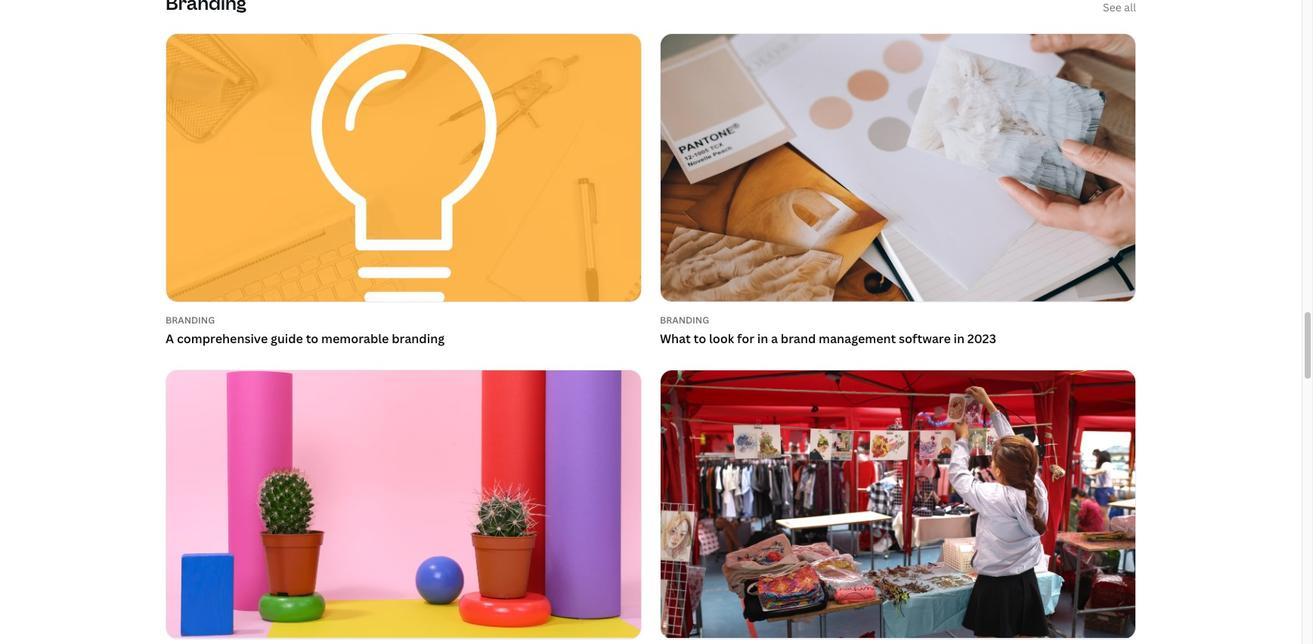 Task type: vqa. For each thing, say whether or not it's contained in the screenshot.
2nd "Branding" from left
yes



Task type: describe. For each thing, give the bounding box(es) containing it.
look
[[709, 330, 734, 347]]

guide
[[271, 330, 303, 347]]

software
[[899, 330, 951, 347]]

for
[[737, 330, 755, 347]]

branding for to
[[660, 314, 709, 327]]

management
[[819, 330, 896, 347]]

what to look for in a brand management software in 2023 link
[[660, 329, 1136, 349]]

1 in from the left
[[757, 330, 768, 347]]

a comprehensive guide to memorable branding link
[[166, 329, 642, 349]]

memorable
[[321, 330, 389, 347]]

brand
[[781, 330, 816, 347]]



Task type: locate. For each thing, give the bounding box(es) containing it.
2 in from the left
[[954, 330, 965, 347]]

to inside branding what to look for in a brand management software in 2023
[[694, 330, 706, 347]]

branding up what
[[660, 314, 709, 327]]

to right guide
[[306, 330, 319, 347]]

1 to from the left
[[306, 330, 319, 347]]

1 branding link from the left
[[166, 314, 642, 327]]

branding inside branding what to look for in a brand management software in 2023
[[660, 314, 709, 327]]

1 branding from the left
[[166, 314, 215, 327]]

0 horizontal spatial to
[[306, 330, 319, 347]]

in left 2023
[[954, 330, 965, 347]]

2 to from the left
[[694, 330, 706, 347]]

0 horizontal spatial branding link
[[166, 314, 642, 327]]

branding a comprehensive guide to memorable branding
[[166, 314, 445, 347]]

what
[[660, 330, 691, 347]]

branding
[[392, 330, 445, 347]]

0 horizontal spatial in
[[757, 330, 768, 347]]

branding link up what to look for in a brand management software in 2023 link
[[660, 314, 1136, 327]]

branding inside branding a comprehensive guide to memorable branding
[[166, 314, 215, 327]]

in
[[757, 330, 768, 347], [954, 330, 965, 347]]

branding
[[166, 314, 215, 327], [660, 314, 709, 327]]

branding up 'a'
[[166, 314, 215, 327]]

branding for comprehensive
[[166, 314, 215, 327]]

2 branding link from the left
[[660, 314, 1136, 327]]

branding link for a comprehensive guide to memorable branding
[[166, 314, 642, 327]]

photo from pexels image
[[661, 371, 1135, 638]]

to inside branding a comprehensive guide to memorable branding
[[306, 330, 319, 347]]

branding link up a comprehensive guide to memorable branding link
[[166, 314, 642, 327]]

branding link for what to look for in a brand management software in 2023
[[660, 314, 1136, 327]]

1 horizontal spatial branding
[[660, 314, 709, 327]]

1 horizontal spatial branding link
[[660, 314, 1136, 327]]

in left a
[[757, 330, 768, 347]]

branding link
[[166, 314, 642, 327], [660, 314, 1136, 327]]

1 horizontal spatial to
[[694, 330, 706, 347]]

2023
[[967, 330, 996, 347]]

a
[[166, 330, 174, 347]]

1 horizontal spatial in
[[954, 330, 965, 347]]

to
[[306, 330, 319, 347], [694, 330, 706, 347]]

comprehensive
[[177, 330, 268, 347]]

a
[[771, 330, 778, 347]]

2 branding from the left
[[660, 314, 709, 327]]

to left look
[[694, 330, 706, 347]]

0 horizontal spatial branding
[[166, 314, 215, 327]]

branding what to look for in a brand management software in 2023
[[660, 314, 996, 347]]



